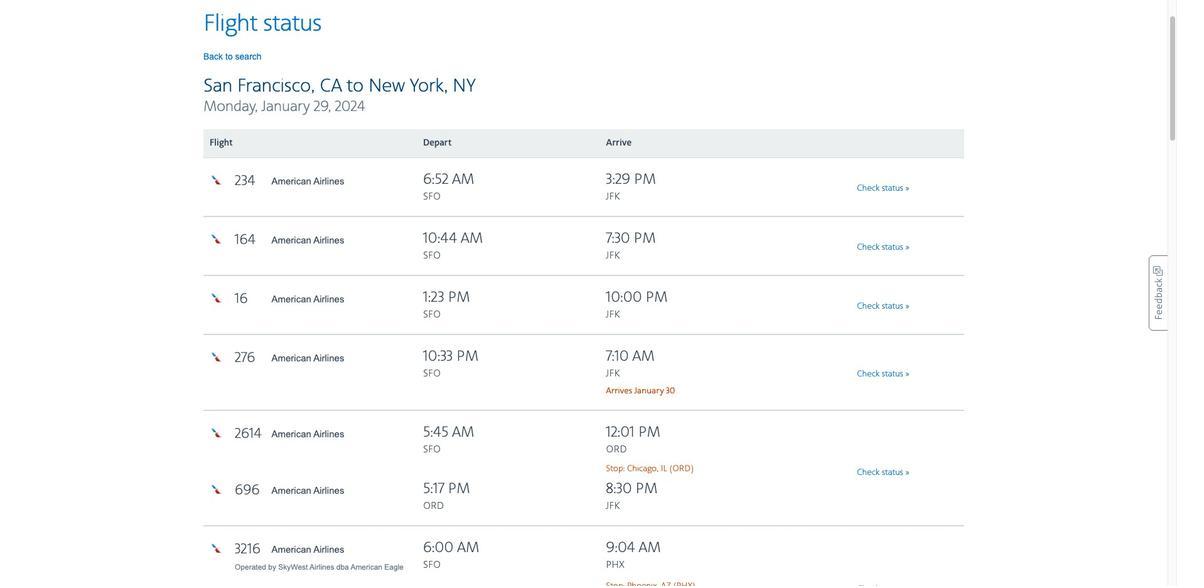 Task type: locate. For each thing, give the bounding box(es) containing it.
3:29
[[606, 171, 630, 189]]

am inside 6:52 am sfo
[[452, 171, 474, 189]]

american airlines for 6:52 am
[[272, 176, 344, 186]]

american airlines image left 3216
[[210, 542, 222, 555]]

check status
[[857, 184, 903, 194], [857, 243, 903, 253], [857, 302, 903, 312], [857, 369, 903, 379], [857, 468, 903, 478]]

am right '6:52'
[[452, 171, 474, 189]]

operated by skywest airlines dba american eagle
[[235, 563, 404, 572]]

6 sfo from the top
[[423, 559, 441, 571]]

by
[[268, 563, 276, 572]]

jfk inside 8:30 pm jfk
[[606, 500, 620, 512]]

pm inside 8:30 pm jfk
[[636, 480, 658, 498]]

airlines for 10:44
[[313, 235, 344, 245]]

4 check status link from the top
[[857, 369, 910, 379]]

jfk inside 3:29 pm jfk
[[606, 191, 620, 203]]

0 horizontal spatial january
[[262, 98, 310, 116]]

am right '9:04'
[[639, 539, 661, 557]]

8:30
[[606, 480, 632, 498]]

2 check status link from the top
[[857, 243, 910, 253]]

jfk down 8:30
[[606, 500, 620, 512]]

jfk down 7:10 on the bottom of page
[[606, 368, 620, 380]]

2 american airlines image from the top
[[210, 233, 222, 245]]

1 jfk from the top
[[606, 191, 620, 203]]

0 horizontal spatial to
[[225, 51, 233, 61]]

pm right 1:23 on the left
[[448, 289, 470, 307]]

american airlines image left 16
[[210, 292, 222, 304]]

30
[[666, 386, 675, 396]]

10:00 pm jfk
[[606, 289, 668, 321]]

american right the 234
[[272, 176, 311, 186]]

american right 164
[[272, 235, 311, 245]]

7:10 am jfk arrives january 30
[[606, 348, 675, 396]]

am inside 7:10 am jfk arrives january 30
[[633, 348, 655, 366]]

pm inside the 5:17 pm ord
[[448, 480, 470, 498]]

5 american airlines from the top
[[272, 429, 344, 439]]

am for 10:44
[[461, 230, 483, 248]]

chicago,
[[627, 464, 659, 474]]

pm
[[634, 171, 656, 189], [634, 230, 656, 248], [448, 289, 470, 307], [646, 289, 668, 307], [457, 348, 479, 366], [638, 424, 661, 442], [448, 480, 470, 498], [636, 480, 658, 498]]

sfo down 6:00
[[423, 559, 441, 571]]

pm right 12:01
[[638, 424, 661, 442]]

1 check status from the top
[[857, 184, 903, 194]]

flight down monday,
[[210, 138, 233, 149]]

(ord)
[[669, 464, 694, 474]]

3 american airlines image from the top
[[210, 483, 222, 496]]

2 check status from the top
[[857, 243, 903, 253]]

4 jfk from the top
[[606, 368, 620, 380]]

am for 6:52
[[452, 171, 474, 189]]

ord down 12:01
[[606, 444, 627, 456]]

american airlines image for 5:45
[[210, 427, 222, 439]]

american airlines image left 276
[[210, 351, 222, 363]]

1 check status link from the top
[[857, 184, 910, 194]]

1:23 pm sfo
[[423, 289, 470, 321]]

pm down the stop: chicago, il (ord)
[[636, 480, 658, 498]]

american airlines for 5:45 am
[[272, 429, 344, 439]]

4 check from the top
[[857, 369, 880, 379]]

sfo inside 10:33 pm sfo
[[423, 368, 441, 380]]

status for 12:01
[[882, 468, 903, 478]]

2 sfo from the top
[[423, 250, 441, 262]]

1 horizontal spatial to
[[347, 75, 364, 98]]

5 jfk from the top
[[606, 500, 620, 512]]

3 check status link from the top
[[857, 302, 910, 312]]

9:04 am phx
[[606, 539, 661, 571]]

american for 5:17
[[272, 485, 311, 496]]

american airlines for 6:00 am
[[272, 544, 344, 555]]

to right back
[[225, 51, 233, 61]]

jfk down 3:29
[[606, 191, 620, 203]]

american for 10:44
[[272, 235, 311, 245]]

pm for 10:00 pm
[[646, 289, 668, 307]]

4 american airlines from the top
[[272, 353, 344, 363]]

eagle
[[384, 563, 404, 572]]

ord down 5:17 on the left of the page
[[423, 500, 444, 512]]

flight for flight
[[210, 138, 233, 149]]

flight
[[203, 9, 257, 38], [210, 138, 233, 149]]

pm right 5:17 on the left of the page
[[448, 480, 470, 498]]

4 american airlines image from the top
[[210, 542, 222, 555]]

4 check status from the top
[[857, 369, 903, 379]]

6 american airlines from the top
[[272, 485, 344, 496]]

3216
[[235, 541, 261, 558]]

airlines for 6:00
[[313, 544, 344, 555]]

depart
[[423, 138, 452, 149]]

5 check status from the top
[[857, 468, 903, 478]]

january
[[262, 98, 310, 116], [634, 386, 664, 396]]

7:30
[[606, 230, 630, 248]]

pm inside '1:23 pm sfo'
[[448, 289, 470, 307]]

back to search
[[203, 51, 262, 61]]

american airlines image for 5:17
[[210, 483, 222, 496]]

pm for 12:01 pm
[[638, 424, 661, 442]]

1 vertical spatial ord
[[423, 500, 444, 512]]

1 horizontal spatial january
[[634, 386, 664, 396]]

696
[[235, 482, 260, 499]]

164
[[235, 232, 256, 248]]

2 american airlines from the top
[[272, 235, 344, 245]]

ord inside the 5:17 pm ord
[[423, 500, 444, 512]]

pm inside 10:33 pm sfo
[[457, 348, 479, 366]]

0 vertical spatial january
[[262, 98, 310, 116]]

0 vertical spatial american airlines image
[[210, 351, 222, 363]]

check for 3:29 pm
[[857, 184, 880, 194]]

arrive
[[606, 138, 632, 149]]

american airlines
[[272, 176, 344, 186], [272, 235, 344, 245], [272, 294, 344, 304], [272, 353, 344, 363], [272, 429, 344, 439], [272, 485, 344, 496], [272, 544, 344, 555]]

il
[[661, 464, 667, 474]]

3 jfk from the top
[[606, 309, 620, 321]]

american airlines image
[[210, 174, 222, 186], [210, 233, 222, 245], [210, 292, 222, 304], [210, 542, 222, 555]]

am inside the 6:00 am sfo
[[457, 539, 479, 557]]

4 sfo from the top
[[423, 368, 441, 380]]

am right 5:45
[[452, 424, 474, 442]]

jfk inside 7:10 am jfk arrives january 30
[[606, 368, 620, 380]]

3 american airlines image from the top
[[210, 292, 222, 304]]

jfk inside 7:30 pm jfk
[[606, 250, 620, 262]]

3 sfo from the top
[[423, 309, 441, 321]]

am right 6:00
[[457, 539, 479, 557]]

am for 6:00
[[457, 539, 479, 557]]

american right 696
[[272, 485, 311, 496]]

2 jfk from the top
[[606, 250, 620, 262]]

5:17
[[423, 480, 444, 498]]

status
[[263, 9, 322, 38], [882, 184, 903, 194], [882, 243, 903, 253], [882, 302, 903, 312], [882, 369, 903, 379], [882, 468, 903, 478]]

airlines for 5:45
[[313, 429, 344, 439]]

american airlines image left 2614
[[210, 427, 222, 439]]

10:00
[[606, 289, 642, 307]]

jfk down 7:30 on the right
[[606, 250, 620, 262]]

to
[[225, 51, 233, 61], [347, 75, 364, 98]]

1 sfo from the top
[[423, 191, 441, 203]]

jfk for 3:29
[[606, 191, 620, 203]]

flight up back to search link
[[203, 9, 257, 38]]

american for 6:52
[[272, 176, 311, 186]]

am inside 10:44 am sfo
[[461, 230, 483, 248]]

american
[[272, 176, 311, 186], [272, 235, 311, 245], [272, 294, 311, 304], [272, 353, 311, 363], [272, 429, 311, 439], [272, 485, 311, 496], [272, 544, 311, 555], [351, 563, 382, 572]]

sfo for 6:52 am
[[423, 191, 441, 203]]

jfk for 7:30
[[606, 250, 620, 262]]

dba
[[336, 563, 349, 572]]

american for 6:00
[[272, 544, 311, 555]]

5 sfo from the top
[[423, 444, 441, 456]]

0 horizontal spatial ord
[[423, 500, 444, 512]]

5 check from the top
[[857, 468, 880, 478]]

check for 7:30 pm
[[857, 243, 880, 253]]

airlines for 1:23
[[313, 294, 344, 304]]

0 vertical spatial to
[[225, 51, 233, 61]]

san
[[203, 75, 232, 98]]

ca
[[319, 75, 342, 98]]

am
[[452, 171, 474, 189], [461, 230, 483, 248], [633, 348, 655, 366], [452, 424, 474, 442], [457, 539, 479, 557], [639, 539, 661, 557]]

check status link
[[857, 184, 910, 194], [857, 243, 910, 253], [857, 302, 910, 312], [857, 369, 910, 379], [857, 468, 910, 478]]

american airlines image left the 234
[[210, 174, 222, 186]]

american up skywest
[[272, 544, 311, 555]]

american for 5:45
[[272, 429, 311, 439]]

pm inside 12:01 pm ord
[[638, 424, 661, 442]]

check status for 12:01
[[857, 468, 903, 478]]

january left 29,
[[262, 98, 310, 116]]

airlines for 10:33
[[313, 353, 344, 363]]

status for 7:30
[[882, 243, 903, 253]]

sfo inside 6:52 am sfo
[[423, 191, 441, 203]]

jfk for 10:00
[[606, 309, 620, 321]]

american right 276
[[272, 353, 311, 363]]

am right 7:10 on the bottom of page
[[633, 348, 655, 366]]

pm right 10:33
[[457, 348, 479, 366]]

airlines for 5:17
[[313, 485, 344, 496]]

pm right 10:00
[[646, 289, 668, 307]]

sfo inside 10:44 am sfo
[[423, 250, 441, 262]]

7 american airlines from the top
[[272, 544, 344, 555]]

sfo down 10:44
[[423, 250, 441, 262]]

check
[[857, 184, 880, 194], [857, 243, 880, 253], [857, 302, 880, 312], [857, 369, 880, 379], [857, 468, 880, 478]]

sfo inside the 6:00 am sfo
[[423, 559, 441, 571]]

3 check from the top
[[857, 302, 880, 312]]

stop: chicago, il (ord)
[[606, 464, 694, 474]]

american airlines image left 164
[[210, 233, 222, 245]]

january left "30"
[[634, 386, 664, 396]]

3 american airlines from the top
[[272, 294, 344, 304]]

american airlines image
[[210, 351, 222, 363], [210, 427, 222, 439], [210, 483, 222, 496]]

am right 10:44
[[461, 230, 483, 248]]

sfo down 5:45
[[423, 444, 441, 456]]

arrives
[[606, 386, 632, 396]]

1 vertical spatial to
[[347, 75, 364, 98]]

american airlines image for 1:23
[[210, 292, 222, 304]]

2 american airlines image from the top
[[210, 427, 222, 439]]

sfo
[[423, 191, 441, 203], [423, 250, 441, 262], [423, 309, 441, 321], [423, 368, 441, 380], [423, 444, 441, 456], [423, 559, 441, 571]]

am inside "9:04 am phx"
[[639, 539, 661, 557]]

10:44
[[423, 230, 457, 248]]

2 check from the top
[[857, 243, 880, 253]]

ord
[[606, 444, 627, 456], [423, 500, 444, 512]]

5:45
[[423, 424, 448, 442]]

3 check status from the top
[[857, 302, 903, 312]]

sfo inside '1:23 pm sfo'
[[423, 309, 441, 321]]

jfk inside '10:00 pm jfk'
[[606, 309, 620, 321]]

1 american airlines from the top
[[272, 176, 344, 186]]

1 vertical spatial january
[[634, 386, 664, 396]]

american airlines image for 6:52
[[210, 174, 222, 186]]

operated
[[235, 563, 266, 572]]

1 check from the top
[[857, 184, 880, 194]]

new
[[368, 75, 405, 98]]

1 vertical spatial flight
[[210, 138, 233, 149]]

flight status
[[203, 9, 322, 38]]

5 check status link from the top
[[857, 468, 910, 478]]

16
[[235, 291, 248, 308]]

to right ca
[[347, 75, 364, 98]]

pm inside '10:00 pm jfk'
[[646, 289, 668, 307]]

am inside 5:45 am sfo
[[452, 424, 474, 442]]

1 american airlines image from the top
[[210, 351, 222, 363]]

jfk
[[606, 191, 620, 203], [606, 250, 620, 262], [606, 309, 620, 321], [606, 368, 620, 380], [606, 500, 620, 512]]

pm right 7:30 on the right
[[634, 230, 656, 248]]

american right 2614
[[272, 429, 311, 439]]

0 vertical spatial flight
[[203, 9, 257, 38]]

york,
[[410, 75, 448, 98]]

jfk down 10:00
[[606, 309, 620, 321]]

american right 16
[[272, 294, 311, 304]]

1 vertical spatial american airlines image
[[210, 427, 222, 439]]

pm right 3:29
[[634, 171, 656, 189]]

sfo down 1:23 on the left
[[423, 309, 441, 321]]

pm inside 3:29 pm jfk
[[634, 171, 656, 189]]

sfo down '6:52'
[[423, 191, 441, 203]]

pm inside 7:30 pm jfk
[[634, 230, 656, 248]]

2 vertical spatial american airlines image
[[210, 483, 222, 496]]

0 vertical spatial ord
[[606, 444, 627, 456]]

sfo down 10:33
[[423, 368, 441, 380]]

airlines
[[313, 176, 344, 186], [313, 235, 344, 245], [313, 294, 344, 304], [313, 353, 344, 363], [313, 429, 344, 439], [313, 485, 344, 496], [313, 544, 344, 555], [310, 563, 334, 572]]

american airlines image left 696
[[210, 483, 222, 496]]

sfo inside 5:45 am sfo
[[423, 444, 441, 456]]

1 horizontal spatial ord
[[606, 444, 627, 456]]

1 american airlines image from the top
[[210, 174, 222, 186]]

january inside san francisco, ca    to      new york, ny monday, january 29, 2024
[[262, 98, 310, 116]]

ord inside 12:01 pm ord
[[606, 444, 627, 456]]



Task type: describe. For each thing, give the bounding box(es) containing it.
american right dba
[[351, 563, 382, 572]]

ny
[[453, 75, 476, 98]]

6:00 am sfo
[[423, 539, 479, 571]]

american airlines for 10:44 am
[[272, 235, 344, 245]]

pm for 10:33 pm
[[457, 348, 479, 366]]

check status for 10:00
[[857, 302, 903, 312]]

pm for 8:30 pm
[[636, 480, 658, 498]]

check for 7:10 am
[[857, 369, 880, 379]]

pm for 7:30 pm
[[634, 230, 656, 248]]

monday,
[[203, 98, 258, 116]]

sfo for 10:33 pm
[[423, 368, 441, 380]]

san francisco, ca    to      new york, ny monday, january 29, 2024
[[203, 75, 476, 116]]

ord for 5:17 pm
[[423, 500, 444, 512]]

phx
[[606, 559, 624, 571]]

276
[[235, 350, 255, 367]]

flight for flight status
[[203, 9, 257, 38]]

sfo for 6:00 am
[[423, 559, 441, 571]]

pm for 5:17 pm
[[448, 480, 470, 498]]

5:17 pm ord
[[423, 480, 470, 512]]

american for 10:33
[[272, 353, 311, 363]]

check for 12:01 pm
[[857, 468, 880, 478]]

to inside san francisco, ca    to      new york, ny monday, january 29, 2024
[[347, 75, 364, 98]]

check status for 3:29
[[857, 184, 903, 194]]

6:52
[[423, 171, 448, 189]]

stop:
[[606, 464, 625, 474]]

9:04
[[606, 539, 635, 557]]

ord for 12:01 pm
[[606, 444, 627, 456]]

status for 3:29
[[882, 184, 903, 194]]

american airlines for 10:33 pm
[[272, 353, 344, 363]]

10:33 pm sfo
[[423, 348, 479, 380]]

american airlines image for 10:44
[[210, 233, 222, 245]]

10:44 am sfo
[[423, 230, 483, 262]]

francisco,
[[237, 75, 315, 98]]

29,
[[314, 98, 331, 116]]

jfk for 8:30
[[606, 500, 620, 512]]

jfk for 7:10
[[606, 368, 620, 380]]

check status link for 7:30
[[857, 243, 910, 253]]

back
[[203, 51, 223, 61]]

status for 10:00
[[882, 302, 903, 312]]

7:10
[[606, 348, 629, 366]]

10:33
[[423, 348, 453, 366]]

sfo for 1:23 pm
[[423, 309, 441, 321]]

american for 1:23
[[272, 294, 311, 304]]

check status for 7:30
[[857, 243, 903, 253]]

airlines for 6:52
[[313, 176, 344, 186]]

12:01 pm ord
[[606, 424, 661, 456]]

8:30 pm jfk
[[606, 480, 658, 512]]

pm for 3:29 pm
[[634, 171, 656, 189]]

7:30 pm jfk
[[606, 230, 656, 262]]

january inside 7:10 am jfk arrives january 30
[[634, 386, 664, 396]]

5:45 am sfo
[[423, 424, 474, 456]]

2024
[[335, 98, 365, 116]]

6:52 am sfo
[[423, 171, 474, 203]]

back to search link
[[203, 51, 262, 61]]

check status link for 12:01
[[857, 468, 910, 478]]

american airlines image for 6:00
[[210, 542, 222, 555]]

check status link for 10:00
[[857, 302, 910, 312]]

skywest
[[278, 563, 308, 572]]

am for 5:45
[[452, 424, 474, 442]]

1:23
[[423, 289, 444, 307]]

check status link for 3:29
[[857, 184, 910, 194]]

6:00
[[423, 539, 453, 557]]

check for 10:00 pm
[[857, 302, 880, 312]]

leave feedback, opens external site in new window image
[[1149, 255, 1168, 331]]

sfo for 5:45 am
[[423, 444, 441, 456]]

american airlines for 1:23 pm
[[272, 294, 344, 304]]

2614
[[235, 426, 262, 442]]

3:29 pm jfk
[[606, 171, 656, 203]]

am for 7:10
[[633, 348, 655, 366]]

am for 9:04
[[639, 539, 661, 557]]

sfo for 10:44 am
[[423, 250, 441, 262]]

234
[[235, 173, 255, 189]]

american airlines image for 10:33
[[210, 351, 222, 363]]

pm for 1:23 pm
[[448, 289, 470, 307]]

american airlines for 5:17 pm
[[272, 485, 344, 496]]

12:01
[[606, 424, 635, 442]]

search
[[235, 51, 262, 61]]



Task type: vqa. For each thing, say whether or not it's contained in the screenshot.
topmost airport
no



